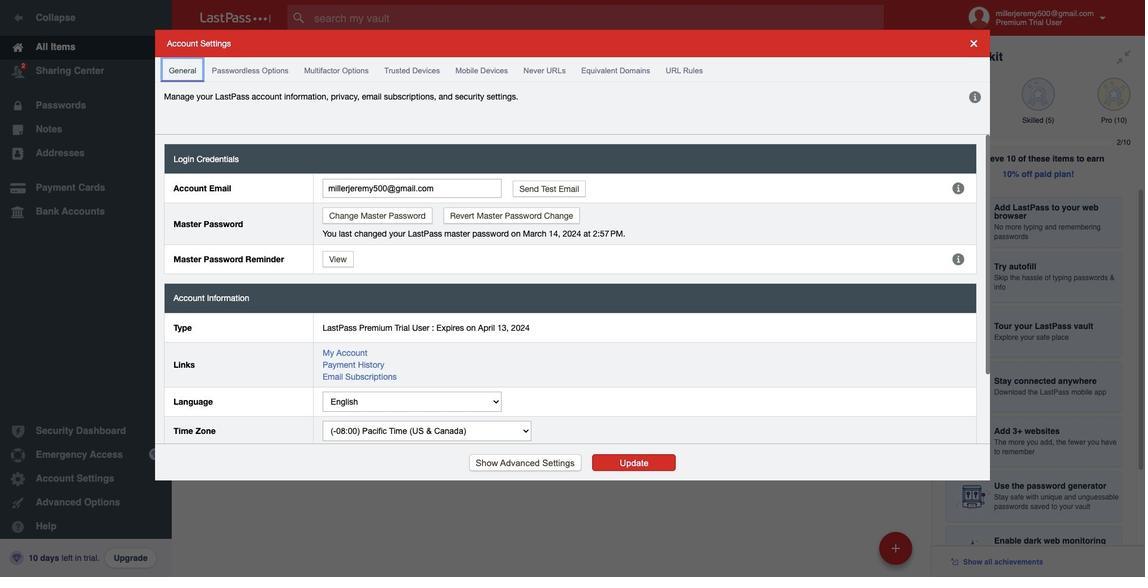 Task type: vqa. For each thing, say whether or not it's contained in the screenshot.
dialog
no



Task type: locate. For each thing, give the bounding box(es) containing it.
Search search field
[[287, 5, 907, 31]]

search my vault text field
[[287, 5, 907, 31]]

new item image
[[892, 544, 900, 553]]

main navigation navigation
[[0, 0, 172, 577]]

lastpass image
[[200, 13, 271, 23]]



Task type: describe. For each thing, give the bounding box(es) containing it.
new item navigation
[[875, 528, 920, 577]]

vault options navigation
[[172, 36, 932, 72]]



